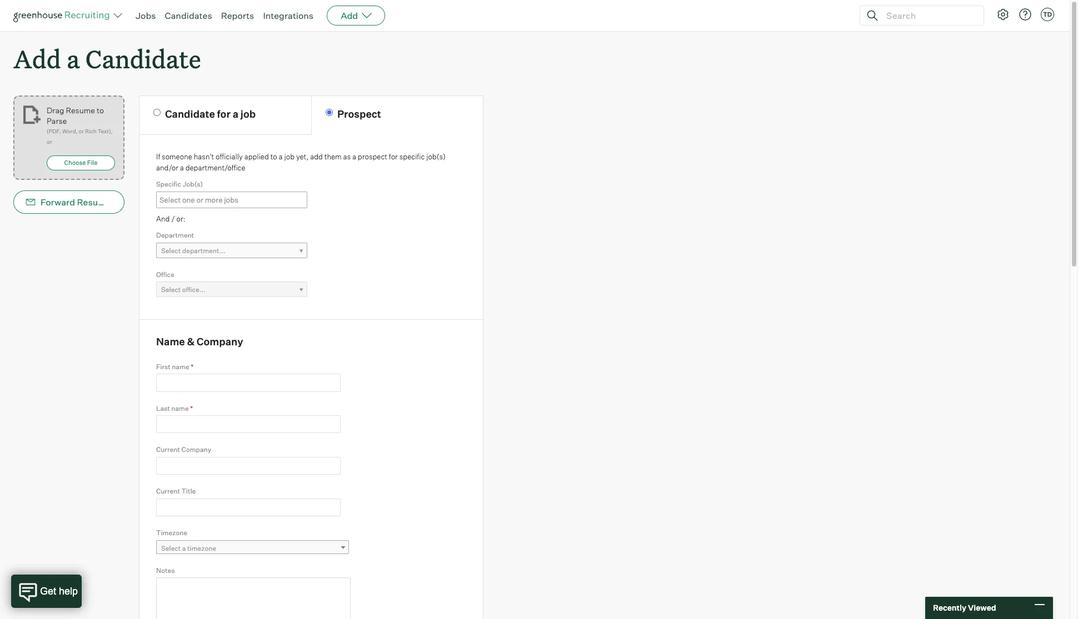 Task type: vqa. For each thing, say whether or not it's contained in the screenshot.
Current Company
yes



Task type: describe. For each thing, give the bounding box(es) containing it.
a left yet,
[[279, 152, 283, 161]]

* for last name *
[[190, 405, 193, 413]]

for inside if someone hasn't officially applied to a job yet, add them as a prospect for specific job(s) and/or a department/office
[[389, 152, 398, 161]]

drag resume to parse (pdf, word, or rich text), or
[[47, 106, 113, 145]]

specific
[[400, 152, 425, 161]]

candidates link
[[165, 10, 212, 21]]

current title
[[156, 488, 196, 496]]

select for select a timezone
[[161, 545, 181, 553]]

prospect
[[337, 108, 381, 120]]

forward resume via email button
[[13, 191, 150, 214]]

forward resume via email
[[41, 197, 150, 208]]

a up officially
[[233, 108, 239, 120]]

specific job(s)
[[156, 180, 203, 189]]

and/or
[[156, 163, 178, 172]]

recently
[[934, 604, 967, 613]]

timezone
[[156, 529, 187, 538]]

rich
[[85, 128, 97, 135]]

add for add a candidate
[[13, 42, 61, 75]]

or:
[[177, 214, 185, 223]]

candidates
[[165, 10, 212, 21]]

a down someone
[[180, 163, 184, 172]]

and
[[156, 214, 170, 223]]

job(s)
[[427, 152, 446, 161]]

current for current company
[[156, 446, 180, 455]]

select office... link
[[156, 282, 307, 298]]

job inside if someone hasn't officially applied to a job yet, add them as a prospect for specific job(s) and/or a department/office
[[284, 152, 295, 161]]

Prospect radio
[[326, 109, 333, 116]]

name for first
[[172, 363, 189, 371]]

current company
[[156, 446, 211, 455]]

current for current title
[[156, 488, 180, 496]]

select a timezone
[[161, 545, 216, 553]]

hasn't
[[194, 152, 214, 161]]

0 vertical spatial company
[[197, 336, 243, 348]]

td button
[[1039, 6, 1057, 23]]

choose file
[[64, 159, 97, 167]]

if someone hasn't officially applied to a job yet, add them as a prospect for specific job(s) and/or a department/office
[[156, 152, 446, 172]]

drag
[[47, 106, 64, 115]]

officially
[[216, 152, 243, 161]]

greenhouse recruiting image
[[13, 9, 113, 22]]

add a candidate
[[13, 42, 201, 75]]

Candidate for a job radio
[[153, 109, 161, 116]]

resume for drag
[[66, 106, 95, 115]]

text),
[[98, 128, 113, 135]]

prospect
[[358, 152, 388, 161]]

configure image
[[997, 8, 1010, 21]]

job(s)
[[183, 180, 203, 189]]

0 vertical spatial candidate
[[85, 42, 201, 75]]

choose
[[64, 159, 86, 167]]

jobs
[[136, 10, 156, 21]]

a left timezone
[[182, 545, 186, 553]]

select office...
[[161, 286, 206, 294]]

parse
[[47, 116, 67, 126]]

a right as
[[352, 152, 356, 161]]

applied
[[244, 152, 269, 161]]

office
[[156, 271, 174, 279]]

&
[[187, 336, 195, 348]]

someone
[[162, 152, 192, 161]]

1 vertical spatial candidate
[[165, 108, 215, 120]]

last
[[156, 405, 170, 413]]

0 horizontal spatial job
[[241, 108, 256, 120]]

forward
[[41, 197, 75, 208]]



Task type: locate. For each thing, give the bounding box(es) containing it.
resume up rich
[[66, 106, 95, 115]]

0 horizontal spatial add
[[13, 42, 61, 75]]

0 vertical spatial add
[[341, 10, 358, 21]]

first
[[156, 363, 171, 371]]

company
[[197, 336, 243, 348], [182, 446, 211, 455]]

0 vertical spatial *
[[191, 363, 194, 371]]

candidate
[[85, 42, 201, 75], [165, 108, 215, 120]]

select for select office...
[[161, 286, 181, 294]]

specific
[[156, 180, 181, 189]]

timezone
[[187, 545, 216, 553]]

file
[[87, 159, 97, 167]]

add button
[[327, 6, 385, 26]]

or
[[79, 128, 84, 135], [47, 139, 52, 145]]

add for add
[[341, 10, 358, 21]]

recently viewed
[[934, 604, 997, 613]]

to right applied
[[271, 152, 277, 161]]

1 select from the top
[[161, 247, 181, 255]]

title
[[182, 488, 196, 496]]

0 vertical spatial job
[[241, 108, 256, 120]]

/
[[171, 214, 175, 223]]

0 vertical spatial for
[[217, 108, 231, 120]]

select down timezone
[[161, 545, 181, 553]]

as
[[343, 152, 351, 161]]

1 horizontal spatial job
[[284, 152, 295, 161]]

select down department
[[161, 247, 181, 255]]

0 horizontal spatial or
[[47, 139, 52, 145]]

1 vertical spatial name
[[171, 405, 189, 413]]

0 horizontal spatial for
[[217, 108, 231, 120]]

1 horizontal spatial for
[[389, 152, 398, 161]]

current left title
[[156, 488, 180, 496]]

office...
[[182, 286, 206, 294]]

them
[[325, 152, 342, 161]]

for up officially
[[217, 108, 231, 120]]

1 vertical spatial add
[[13, 42, 61, 75]]

notes
[[156, 567, 175, 575]]

1 vertical spatial resume
[[77, 197, 111, 208]]

td button
[[1041, 8, 1055, 21]]

current
[[156, 446, 180, 455], [156, 488, 180, 496]]

a
[[67, 42, 80, 75], [233, 108, 239, 120], [279, 152, 283, 161], [352, 152, 356, 161], [180, 163, 184, 172], [182, 545, 186, 553]]

or down (pdf,
[[47, 139, 52, 145]]

* right last on the bottom left
[[190, 405, 193, 413]]

candidate down jobs
[[85, 42, 201, 75]]

add
[[341, 10, 358, 21], [13, 42, 61, 75]]

1 horizontal spatial or
[[79, 128, 84, 135]]

resume inside the drag resume to parse (pdf, word, or rich text), or
[[66, 106, 95, 115]]

resume
[[66, 106, 95, 115], [77, 197, 111, 208]]

(pdf,
[[47, 128, 61, 135]]

for left specific
[[389, 152, 398, 161]]

1 current from the top
[[156, 446, 180, 455]]

select for select department...
[[161, 247, 181, 255]]

name right last on the bottom left
[[171, 405, 189, 413]]

1 vertical spatial select
[[161, 286, 181, 294]]

department
[[156, 231, 194, 240]]

and / or:
[[156, 214, 185, 223]]

jobs link
[[136, 10, 156, 21]]

candidate right candidate for a job radio
[[165, 108, 215, 120]]

name right first
[[172, 363, 189, 371]]

if
[[156, 152, 160, 161]]

reports link
[[221, 10, 254, 21]]

integrations
[[263, 10, 314, 21]]

resume left via
[[77, 197, 111, 208]]

job up applied
[[241, 108, 256, 120]]

select department... link
[[156, 243, 307, 259]]

email
[[127, 197, 150, 208]]

add inside add popup button
[[341, 10, 358, 21]]

2 current from the top
[[156, 488, 180, 496]]

for
[[217, 108, 231, 120], [389, 152, 398, 161]]

0 horizontal spatial to
[[97, 106, 104, 115]]

Search text field
[[884, 8, 974, 24]]

name
[[156, 336, 185, 348]]

word,
[[62, 128, 78, 135]]

0 vertical spatial to
[[97, 106, 104, 115]]

* for first name *
[[191, 363, 194, 371]]

0 vertical spatial current
[[156, 446, 180, 455]]

td
[[1044, 11, 1053, 18]]

name
[[172, 363, 189, 371], [171, 405, 189, 413]]

job
[[241, 108, 256, 120], [284, 152, 295, 161]]

1 vertical spatial current
[[156, 488, 180, 496]]

1 horizontal spatial add
[[341, 10, 358, 21]]

*
[[191, 363, 194, 371], [190, 405, 193, 413]]

via
[[113, 197, 125, 208]]

Notes text field
[[156, 578, 351, 620]]

3 select from the top
[[161, 545, 181, 553]]

None text field
[[157, 193, 314, 207], [156, 458, 341, 476], [157, 193, 314, 207], [156, 458, 341, 476]]

yet,
[[296, 152, 309, 161]]

department...
[[182, 247, 226, 255]]

1 vertical spatial or
[[47, 139, 52, 145]]

to inside if someone hasn't officially applied to a job yet, add them as a prospect for specific job(s) and/or a department/office
[[271, 152, 277, 161]]

viewed
[[968, 604, 997, 613]]

to inside the drag resume to parse (pdf, word, or rich text), or
[[97, 106, 104, 115]]

select a timezone link
[[156, 541, 349, 557]]

1 horizontal spatial to
[[271, 152, 277, 161]]

0 vertical spatial or
[[79, 128, 84, 135]]

1 vertical spatial *
[[190, 405, 193, 413]]

company up title
[[182, 446, 211, 455]]

0 vertical spatial resume
[[66, 106, 95, 115]]

integrations link
[[263, 10, 314, 21]]

department/office
[[185, 163, 246, 172]]

add
[[310, 152, 323, 161]]

candidate for a job
[[165, 108, 256, 120]]

a down greenhouse recruiting image
[[67, 42, 80, 75]]

1 vertical spatial job
[[284, 152, 295, 161]]

select department...
[[161, 247, 226, 255]]

job left yet,
[[284, 152, 295, 161]]

name for last
[[171, 405, 189, 413]]

1 vertical spatial to
[[271, 152, 277, 161]]

to
[[97, 106, 104, 115], [271, 152, 277, 161]]

first name *
[[156, 363, 194, 371]]

None text field
[[156, 374, 341, 392], [156, 416, 341, 434], [156, 499, 341, 517], [156, 374, 341, 392], [156, 416, 341, 434], [156, 499, 341, 517]]

2 vertical spatial select
[[161, 545, 181, 553]]

to up text),
[[97, 106, 104, 115]]

company right &
[[197, 336, 243, 348]]

select
[[161, 247, 181, 255], [161, 286, 181, 294], [161, 545, 181, 553]]

1 vertical spatial company
[[182, 446, 211, 455]]

last name *
[[156, 405, 193, 413]]

or left rich
[[79, 128, 84, 135]]

name & company
[[156, 336, 243, 348]]

0 vertical spatial select
[[161, 247, 181, 255]]

* down &
[[191, 363, 194, 371]]

resume inside button
[[77, 197, 111, 208]]

select down office
[[161, 286, 181, 294]]

reports
[[221, 10, 254, 21]]

resume for forward
[[77, 197, 111, 208]]

2 select from the top
[[161, 286, 181, 294]]

1 vertical spatial for
[[389, 152, 398, 161]]

0 vertical spatial name
[[172, 363, 189, 371]]

current down last on the bottom left
[[156, 446, 180, 455]]



